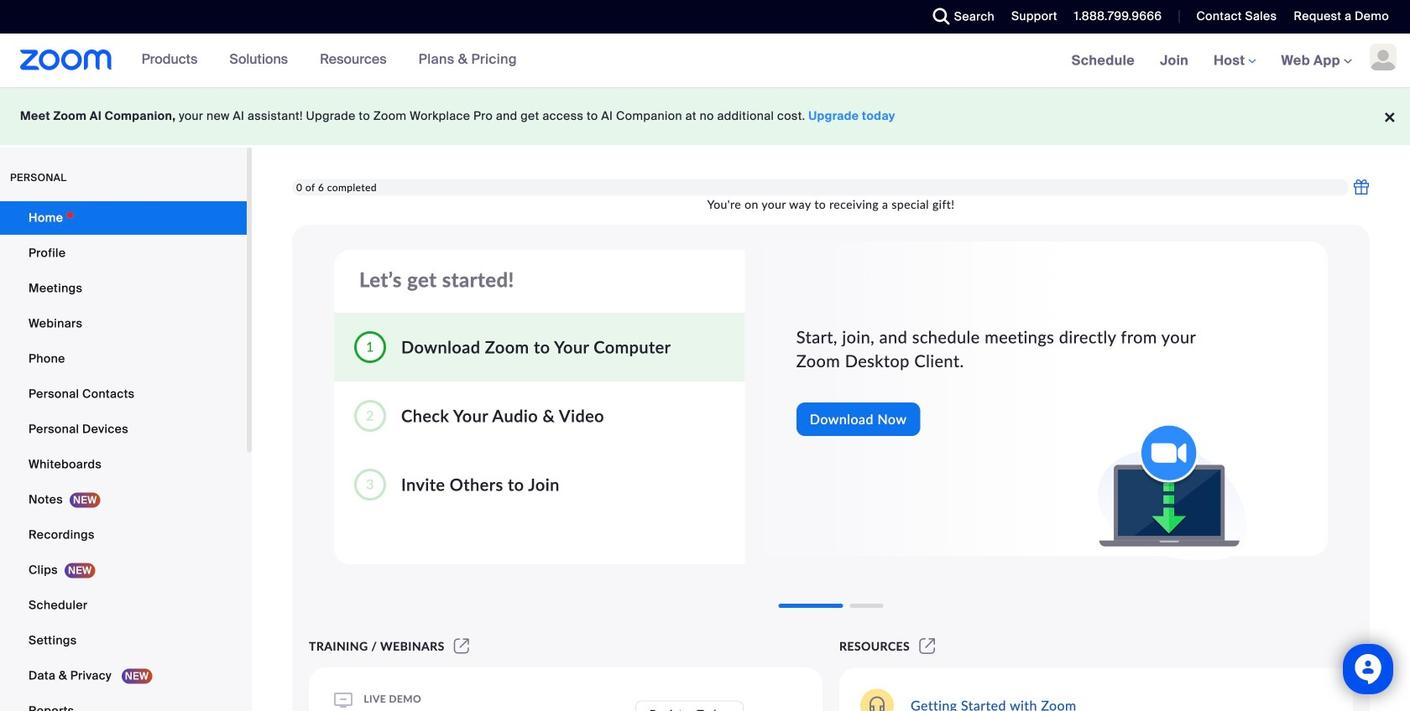 Task type: vqa. For each thing, say whether or not it's contained in the screenshot.
PROFILE PICTURE
yes



Task type: describe. For each thing, give the bounding box(es) containing it.
personal menu menu
[[0, 201, 247, 712]]



Task type: locate. For each thing, give the bounding box(es) containing it.
profile picture image
[[1370, 44, 1397, 71]]

1 window new image from the left
[[451, 640, 472, 654]]

window new image
[[451, 640, 472, 654], [917, 640, 938, 654]]

banner
[[0, 34, 1410, 89]]

1 horizontal spatial window new image
[[917, 640, 938, 654]]

product information navigation
[[129, 34, 530, 87]]

footer
[[0, 87, 1410, 145]]

meetings navigation
[[1059, 34, 1410, 89]]

zoom logo image
[[20, 50, 112, 71]]

2 window new image from the left
[[917, 640, 938, 654]]

0 horizontal spatial window new image
[[451, 640, 472, 654]]



